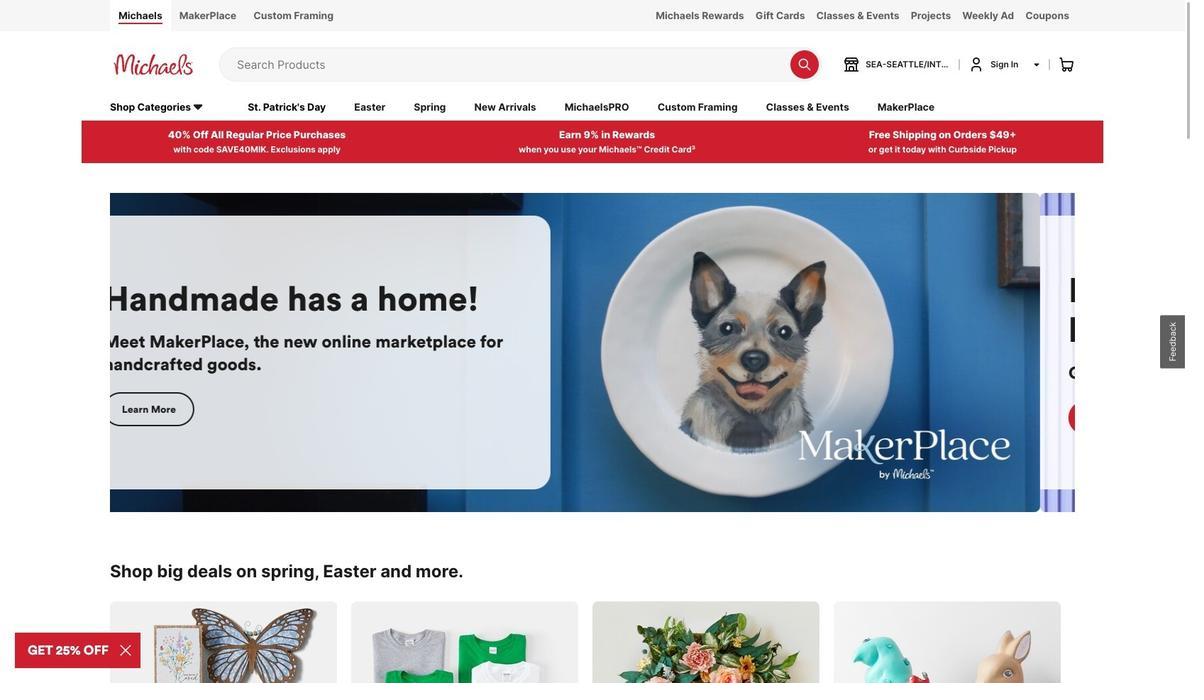 Task type: vqa. For each thing, say whether or not it's contained in the screenshot.
Search Button IMAGE
yes



Task type: describe. For each thing, give the bounding box(es) containing it.
green wreath with pink and yellow flowers image
[[593, 602, 820, 684]]

yellow, white and pink easter décor on purple shelving image
[[990, 193, 1193, 512]]

gnome and rabbit ceramic paintable crafts image
[[834, 602, 1061, 684]]



Task type: locate. For each thing, give the bounding box(es) containing it.
Search Input field
[[237, 48, 784, 81]]

butterfly and floral décor accents on open shelves image
[[110, 602, 337, 684]]

search button image
[[798, 57, 812, 72]]

grey, white and green folded t-shirts image
[[351, 602, 579, 684]]



